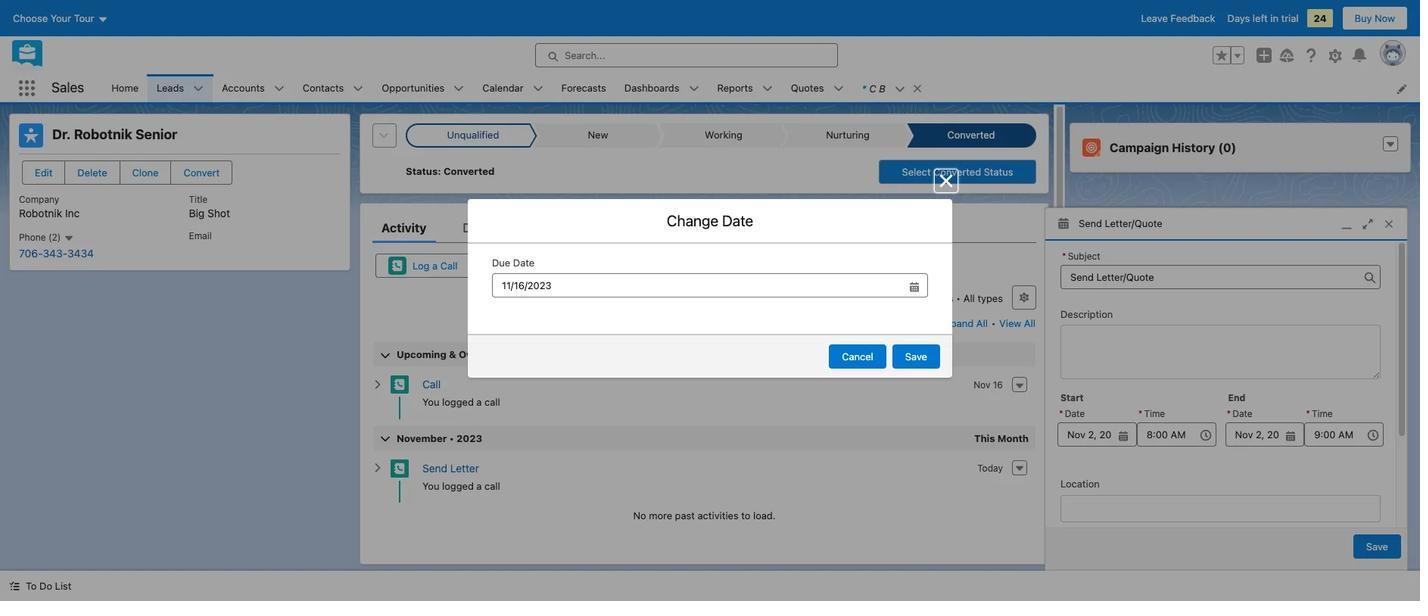 Task type: describe. For each thing, give the bounding box(es) containing it.
activities inside "status"
[[698, 510, 739, 522]]

leads link
[[148, 74, 193, 102]]

robotnik for dr.
[[74, 126, 132, 142]]

forecasts
[[562, 82, 606, 94]]

to do list
[[26, 580, 71, 592]]

&
[[449, 348, 456, 360]]

letter/quote
[[1105, 217, 1163, 229]]

opportunities
[[382, 82, 445, 94]]

Location text field
[[1061, 495, 1381, 522]]

:
[[438, 165, 441, 177]]

leave feedback link
[[1142, 12, 1216, 24]]

all right view
[[1025, 317, 1036, 329]]

quotes link
[[782, 74, 833, 102]]

convert button
[[171, 161, 233, 185]]

buy
[[1355, 12, 1373, 24]]

home
[[112, 82, 139, 94]]

shot
[[208, 207, 230, 220]]

due
[[492, 257, 511, 269]]

group for end
[[1226, 407, 1305, 447]]

706-343-3434 link
[[19, 247, 94, 260]]

opportunities list item
[[373, 74, 474, 102]]

quotes list item
[[782, 74, 853, 102]]

due date
[[492, 257, 535, 269]]

• left 2023 at left bottom
[[450, 432, 454, 444]]

senior
[[135, 126, 178, 142]]

date down start
[[1065, 408, 1085, 420]]

* date for end
[[1227, 408, 1253, 420]]

clone button
[[119, 161, 171, 185]]

you logged a call for send letter
[[423, 480, 500, 492]]

november  •  2023
[[397, 432, 482, 444]]

buy now button
[[1342, 6, 1409, 30]]

706-
[[19, 247, 43, 260]]

contacts link
[[294, 74, 353, 102]]

contacts
[[303, 82, 344, 94]]

upcoming
[[397, 348, 447, 360]]

november
[[397, 432, 447, 444]]

company robotnik inc
[[19, 194, 80, 220]]

no
[[633, 510, 646, 522]]

now
[[1375, 12, 1396, 24]]

dashboards
[[625, 82, 680, 94]]

0 horizontal spatial save button
[[893, 345, 941, 369]]

group for start
[[1058, 407, 1137, 447]]

sales
[[51, 80, 84, 96]]

3434
[[67, 247, 94, 260]]

a for send letter
[[477, 480, 482, 492]]

change
[[667, 212, 719, 229]]

search...
[[565, 49, 605, 61]]

0 horizontal spatial converted
[[444, 165, 495, 177]]

2023
[[457, 432, 482, 444]]

letter
[[451, 462, 479, 475]]

text default image inside to do list button
[[9, 581, 20, 592]]

* time for end
[[1307, 408, 1333, 420]]

leave
[[1142, 12, 1168, 24]]

accounts list item
[[213, 74, 294, 102]]

accounts link
[[213, 74, 274, 102]]

buy now
[[1355, 12, 1396, 24]]

this month
[[975, 432, 1029, 444]]

time
[[869, 292, 889, 304]]

group down the days
[[1213, 46, 1245, 64]]

date right due
[[513, 257, 535, 269]]

16
[[993, 379, 1003, 390]]

in
[[1271, 12, 1279, 24]]

c
[[870, 82, 877, 94]]

1 horizontal spatial activities
[[913, 292, 954, 304]]

description
[[1061, 308, 1114, 320]]

all right expand
[[977, 317, 988, 329]]

706-343-3434
[[19, 247, 94, 260]]

start
[[1061, 392, 1084, 404]]

accounts
[[222, 82, 265, 94]]

load.
[[754, 510, 776, 522]]

new task
[[534, 260, 578, 272]]

cancel button
[[829, 345, 887, 369]]

call inside button
[[441, 260, 458, 272]]

0 horizontal spatial status
[[406, 165, 438, 177]]

robotnik for company
[[19, 207, 62, 220]]

1 horizontal spatial text default image
[[1386, 139, 1397, 150]]

Description text field
[[1061, 325, 1381, 379]]

big
[[189, 207, 205, 220]]

* inside list item
[[862, 82, 867, 94]]

title big shot
[[189, 194, 230, 220]]

do
[[39, 580, 52, 592]]

you for call
[[423, 396, 440, 408]]

expand all button
[[939, 311, 989, 335]]

to do list button
[[0, 571, 81, 601]]

days left in trial
[[1228, 12, 1299, 24]]

* date for start
[[1059, 408, 1085, 420]]

send for send letter
[[423, 462, 448, 475]]

all left types
[[964, 292, 975, 304]]

search... button
[[535, 43, 838, 67]]

convert
[[184, 167, 220, 179]]

leads list item
[[148, 74, 213, 102]]

new task button
[[497, 254, 591, 278]]

all right time
[[899, 292, 910, 304]]

delete button
[[65, 161, 120, 185]]

send letter
[[423, 462, 479, 475]]

dashboards link
[[616, 74, 689, 102]]

trial
[[1282, 12, 1299, 24]]

dashboards list item
[[616, 74, 708, 102]]

call for send letter
[[485, 480, 500, 492]]

lead image
[[19, 123, 43, 148]]

end
[[1229, 392, 1246, 404]]

email
[[189, 230, 212, 242]]



Task type: vqa. For each thing, say whether or not it's contained in the screenshot.
the Month
yes



Task type: locate. For each thing, give the bounding box(es) containing it.
calendar list item
[[474, 74, 553, 102]]

company
[[19, 194, 59, 205]]

1 vertical spatial save
[[1367, 540, 1389, 553]]

reports
[[718, 82, 753, 94]]

path options list box
[[406, 123, 1037, 148]]

• up expand
[[957, 292, 961, 304]]

nov 16
[[974, 379, 1003, 390]]

save for save button inside the send letter/quote 'dialog'
[[1367, 540, 1389, 553]]

1 * time from the left
[[1139, 408, 1166, 420]]

you logged a call
[[423, 396, 500, 408], [423, 480, 500, 492]]

* time
[[1139, 408, 1166, 420], [1307, 408, 1333, 420]]

2 you from the top
[[423, 480, 440, 492]]

activities up expand
[[913, 292, 954, 304]]

call link
[[423, 378, 441, 391]]

2 you logged a call from the top
[[423, 480, 500, 492]]

select converted status
[[902, 166, 1014, 178]]

save inside send letter/quote 'dialog'
[[1367, 540, 1389, 553]]

0 horizontal spatial text default image
[[9, 581, 20, 592]]

2 logged from the top
[[442, 480, 474, 492]]

1 time from the left
[[1145, 408, 1166, 420]]

subject
[[1068, 250, 1101, 262]]

0 horizontal spatial send
[[423, 462, 448, 475]]

logged call image left call link
[[391, 376, 409, 394]]

view all link
[[999, 311, 1037, 335]]

edit
[[35, 167, 53, 179]]

date
[[722, 212, 754, 229], [513, 257, 535, 269], [1065, 408, 1085, 420], [1233, 408, 1253, 420]]

reports link
[[708, 74, 762, 102]]

0 horizontal spatial activities
[[698, 510, 739, 522]]

you logged a call down call link
[[423, 396, 500, 408]]

1 vertical spatial save button
[[1354, 534, 1402, 559]]

clone
[[132, 167, 159, 179]]

robotnik down company
[[19, 207, 62, 220]]

edit button
[[22, 161, 65, 185]]

call
[[485, 396, 500, 408], [485, 480, 500, 492]]

• right time
[[891, 292, 896, 304]]

send for send letter/quote
[[1079, 217, 1103, 229]]

cancel
[[842, 351, 874, 363]]

converted inside button
[[934, 166, 982, 178]]

1 vertical spatial you logged a call
[[423, 480, 500, 492]]

group
[[1213, 46, 1245, 64], [1058, 407, 1137, 447], [1226, 407, 1305, 447]]

0 horizontal spatial * time
[[1139, 408, 1166, 420]]

all
[[855, 292, 866, 304], [899, 292, 910, 304], [964, 292, 975, 304], [977, 317, 988, 329], [1025, 317, 1036, 329]]

filters: all time • all activities • all types
[[821, 292, 1003, 304]]

you down call link
[[423, 396, 440, 408]]

logged for call
[[442, 396, 474, 408]]

* date down end
[[1227, 408, 1253, 420]]

inc
[[65, 207, 80, 220]]

location
[[1061, 478, 1100, 490]]

a up 2023 at left bottom
[[477, 396, 482, 408]]

reports list item
[[708, 74, 782, 102]]

text default image
[[912, 83, 923, 94]]

converted
[[444, 165, 495, 177], [934, 166, 982, 178]]

1 you from the top
[[423, 396, 440, 408]]

*
[[862, 82, 867, 94], [1063, 250, 1067, 262], [1059, 408, 1064, 420], [1139, 408, 1143, 420], [1227, 408, 1232, 420], [1307, 408, 1311, 420]]

leave feedback
[[1142, 12, 1216, 24]]

logged
[[442, 396, 474, 408], [442, 480, 474, 492]]

call
[[441, 260, 458, 272], [423, 378, 441, 391]]

opportunities link
[[373, 74, 454, 102]]

status inside button
[[984, 166, 1014, 178]]

0 vertical spatial robotnik
[[74, 126, 132, 142]]

0 horizontal spatial save
[[906, 351, 928, 363]]

time
[[1145, 408, 1166, 420], [1312, 408, 1333, 420]]

log
[[413, 260, 430, 272]]

robotnik
[[74, 126, 132, 142], [19, 207, 62, 220]]

1 horizontal spatial save
[[1367, 540, 1389, 553]]

call for call
[[485, 396, 500, 408]]

None text field
[[492, 274, 928, 298], [1226, 423, 1305, 447], [492, 274, 928, 298], [1226, 423, 1305, 447]]

send left letter
[[423, 462, 448, 475]]

1 you logged a call from the top
[[423, 396, 500, 408]]

1 horizontal spatial status
[[984, 166, 1014, 178]]

time for end
[[1312, 408, 1333, 420]]

list item containing *
[[853, 74, 930, 102]]

1 horizontal spatial time
[[1312, 408, 1333, 420]]

2 time from the left
[[1312, 408, 1333, 420]]

(0)
[[1219, 141, 1237, 154]]

1 vertical spatial send
[[423, 462, 448, 475]]

dr. robotnik senior
[[52, 126, 178, 142]]

this
[[975, 432, 996, 444]]

1 vertical spatial robotnik
[[19, 207, 62, 220]]

1 * date from the left
[[1059, 408, 1085, 420]]

1 vertical spatial call
[[423, 378, 441, 391]]

1 horizontal spatial robotnik
[[74, 126, 132, 142]]

expand
[[940, 317, 974, 329]]

log a call
[[413, 260, 458, 272]]

0 vertical spatial save
[[906, 351, 928, 363]]

you
[[423, 396, 440, 408], [423, 480, 440, 492]]

activities left to
[[698, 510, 739, 522]]

to
[[26, 580, 37, 592]]

list
[[102, 74, 1421, 102]]

campaign history (0)
[[1110, 141, 1237, 154]]

send letter/quote
[[1079, 217, 1163, 229]]

0 vertical spatial call
[[441, 260, 458, 272]]

• left view
[[992, 317, 996, 329]]

0 vertical spatial text default image
[[1386, 139, 1397, 150]]

quotes
[[791, 82, 824, 94]]

1 vertical spatial you
[[423, 480, 440, 492]]

list
[[55, 580, 71, 592]]

send up subject
[[1079, 217, 1103, 229]]

robotnik inside company robotnik inc
[[19, 207, 62, 220]]

2 * time from the left
[[1307, 408, 1333, 420]]

send letter/quote dialog
[[1045, 208, 1409, 601]]

1 vertical spatial logged
[[442, 480, 474, 492]]

1 vertical spatial activities
[[698, 510, 739, 522]]

0 horizontal spatial robotnik
[[19, 207, 62, 220]]

send letter link
[[423, 462, 479, 475]]

0 vertical spatial activities
[[913, 292, 954, 304]]

logged up 2023 at left bottom
[[442, 396, 474, 408]]

status
[[406, 165, 438, 177], [984, 166, 1014, 178]]

0 vertical spatial you logged a call
[[423, 396, 500, 408]]

0 vertical spatial save button
[[893, 345, 941, 369]]

1 logged from the top
[[442, 396, 474, 408]]

view
[[1000, 317, 1022, 329]]

0 vertical spatial call
[[485, 396, 500, 408]]

group down start
[[1058, 407, 1137, 447]]

logged call image for call
[[391, 376, 409, 394]]

1 vertical spatial logged call image
[[391, 460, 409, 478]]

date right "change"
[[722, 212, 754, 229]]

1 horizontal spatial save button
[[1354, 534, 1402, 559]]

save button inside send letter/quote 'dialog'
[[1354, 534, 1402, 559]]

1 call from the top
[[485, 396, 500, 408]]

1 horizontal spatial converted
[[934, 166, 982, 178]]

2 * date from the left
[[1227, 408, 1253, 420]]

campaign
[[1110, 141, 1170, 154]]

time for start
[[1145, 408, 1166, 420]]

0 vertical spatial logged call image
[[391, 376, 409, 394]]

all left time
[[855, 292, 866, 304]]

feedback
[[1171, 12, 1216, 24]]

1 horizontal spatial * time
[[1307, 408, 1333, 420]]

to
[[742, 510, 751, 522]]

0 vertical spatial a
[[432, 260, 438, 272]]

today
[[978, 463, 1003, 474]]

logged down letter
[[442, 480, 474, 492]]

a down letter
[[477, 480, 482, 492]]

logged call image
[[391, 376, 409, 394], [391, 460, 409, 478]]

upcoming & overdue
[[397, 348, 500, 360]]

send inside 'dialog'
[[1079, 217, 1103, 229]]

1 horizontal spatial * date
[[1227, 408, 1253, 420]]

logged for send letter
[[442, 480, 474, 492]]

b
[[879, 82, 886, 94]]

history
[[1173, 141, 1216, 154]]

status : converted
[[406, 165, 495, 177]]

0 horizontal spatial time
[[1145, 408, 1166, 420]]

select converted status button
[[879, 160, 1037, 184]]

call right log
[[441, 260, 458, 272]]

0 vertical spatial you
[[423, 396, 440, 408]]

tab list
[[373, 213, 1037, 243]]

group down end
[[1226, 407, 1305, 447]]

save for left save button
[[906, 351, 928, 363]]

call down the upcoming
[[423, 378, 441, 391]]

no more past activities to load. status
[[373, 509, 1037, 524]]

a inside "log a call" button
[[432, 260, 438, 272]]

you logged a call for call
[[423, 396, 500, 408]]

2 logged call image from the top
[[391, 460, 409, 478]]

date down end
[[1233, 408, 1253, 420]]

0 vertical spatial send
[[1079, 217, 1103, 229]]

list item
[[853, 74, 930, 102]]

you down send letter link
[[423, 480, 440, 492]]

1 vertical spatial text default image
[[9, 581, 20, 592]]

list containing home
[[102, 74, 1421, 102]]

contacts list item
[[294, 74, 373, 102]]

select
[[902, 166, 931, 178]]

robotnik up delete button
[[74, 126, 132, 142]]

converted right select
[[934, 166, 982, 178]]

0 horizontal spatial * date
[[1059, 408, 1085, 420]]

you for send letter
[[423, 480, 440, 492]]

filters:
[[821, 292, 852, 304]]

new
[[534, 260, 555, 272]]

0 vertical spatial logged
[[442, 396, 474, 408]]

None text field
[[1058, 423, 1137, 447]]

task
[[557, 260, 578, 272]]

forecasts link
[[553, 74, 616, 102]]

delete
[[78, 167, 107, 179]]

calendar link
[[474, 74, 533, 102]]

logged call image down november
[[391, 460, 409, 478]]

logged call image for send letter
[[391, 460, 409, 478]]

text default image
[[1386, 139, 1397, 150], [9, 581, 20, 592]]

1 horizontal spatial send
[[1079, 217, 1103, 229]]

1 logged call image from the top
[[391, 376, 409, 394]]

* subject
[[1063, 250, 1101, 262]]

left
[[1253, 12, 1268, 24]]

2 call from the top
[[485, 480, 500, 492]]

month
[[998, 432, 1029, 444]]

a
[[432, 260, 438, 272], [477, 396, 482, 408], [477, 480, 482, 492]]

•
[[891, 292, 896, 304], [957, 292, 961, 304], [992, 317, 996, 329], [450, 432, 454, 444]]

a for call
[[477, 396, 482, 408]]

activities
[[913, 292, 954, 304], [698, 510, 739, 522]]

save button
[[893, 345, 941, 369], [1354, 534, 1402, 559]]

1 vertical spatial call
[[485, 480, 500, 492]]

1 vertical spatial a
[[477, 396, 482, 408]]

343-
[[43, 247, 67, 260]]

a right log
[[432, 260, 438, 272]]

* date
[[1059, 408, 1085, 420], [1227, 408, 1253, 420]]

* time for start
[[1139, 408, 1166, 420]]

leads
[[157, 82, 184, 94]]

overdue
[[459, 348, 500, 360]]

* date down start
[[1059, 408, 1085, 420]]

you logged a call down letter
[[423, 480, 500, 492]]

2 vertical spatial a
[[477, 480, 482, 492]]

converted right :
[[444, 165, 495, 177]]

change date
[[667, 212, 754, 229]]



